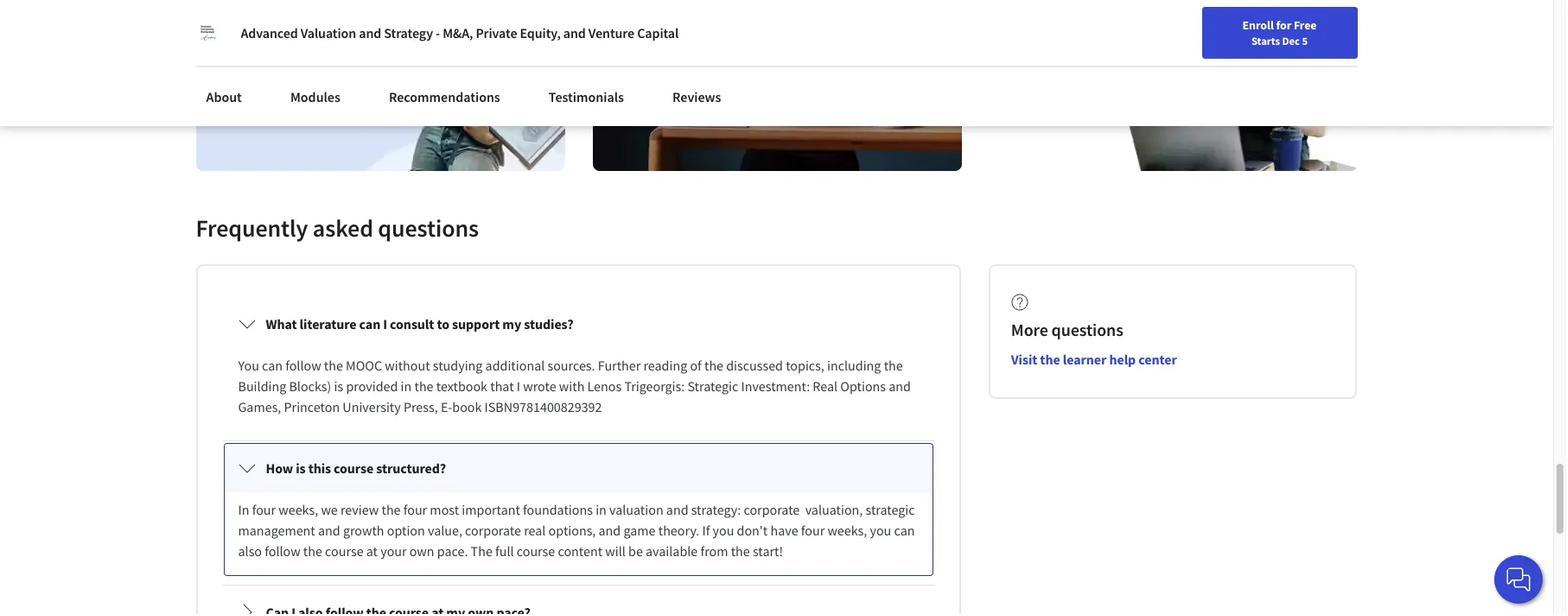 Task type: vqa. For each thing, say whether or not it's contained in the screenshot.
engineering within Dive deep into five interdisciplinary engineering domains: infrastructure systems, biomedical and biomechanical engineering, data analysis, advanced manufacturing, a
no



Task type: describe. For each thing, give the bounding box(es) containing it.
and up the theory.
[[666, 502, 689, 519]]

the right visit
[[1040, 351, 1060, 369]]

and right equity,
[[563, 24, 586, 41]]

advanced valuation and strategy - m&a, private equity, and venture capital
[[241, 24, 679, 41]]

textbook
[[436, 378, 488, 395]]

can inside you can follow the mooc without studying additional sources. further reading of the discussed topics, including the building blocks) is provided in the textbook that i wrote with lenos trigeorgis: strategic investment: real options and games, princeton university press, e-book isbn9781400829392
[[262, 357, 283, 375]]

at
[[366, 543, 378, 560]]

learner
[[1063, 351, 1107, 369]]

english
[[1222, 19, 1264, 37]]

of
[[690, 357, 702, 375]]

management
[[238, 522, 315, 540]]

investment:
[[741, 378, 810, 395]]

you
[[238, 357, 259, 375]]

1 vertical spatial questions
[[1052, 319, 1124, 341]]

recommendations link
[[379, 78, 511, 116]]

options,
[[549, 522, 596, 540]]

isbn9781400829392
[[485, 399, 602, 416]]

foundations
[[523, 502, 593, 519]]

visit the learner help center
[[1011, 351, 1177, 369]]

center
[[1139, 351, 1177, 369]]

from
[[701, 543, 728, 560]]

2 you from the left
[[870, 522, 892, 540]]

-
[[436, 24, 440, 41]]

trigeorgis:
[[624, 378, 685, 395]]

in inside in four weeks, we review the four most important foundations in valuation and strategy: corporate  valuation, strategic management and growth option value, corporate real options, and game theory. if you don't have four weeks, you can also follow the course at your own pace. the full course content will be available from the start!
[[596, 502, 607, 519]]

princeton
[[284, 399, 340, 416]]

what
[[266, 316, 297, 333]]

modules
[[290, 88, 340, 105]]

content
[[558, 543, 603, 560]]

options
[[841, 378, 886, 395]]

full
[[495, 543, 514, 560]]

the up press,
[[414, 378, 434, 395]]

we
[[321, 502, 338, 519]]

strategic
[[866, 502, 915, 519]]

support
[[452, 316, 500, 333]]

in inside you can follow the mooc without studying additional sources. further reading of the discussed topics, including the building blocks) is provided in the textbook that i wrote with lenos trigeorgis: strategic investment: real options and games, princeton university press, e-book isbn9781400829392
[[401, 378, 412, 395]]

and up 'will'
[[599, 522, 621, 540]]

follow inside you can follow the mooc without studying additional sources. further reading of the discussed topics, including the building blocks) is provided in the textbook that i wrote with lenos trigeorgis: strategic investment: real options and games, princeton university press, e-book isbn9781400829392
[[285, 357, 321, 375]]

course down real
[[517, 543, 555, 560]]

consult
[[390, 316, 434, 333]]

available
[[646, 543, 698, 560]]

structured?
[[376, 460, 446, 477]]

theory.
[[658, 522, 700, 540]]

i inside you can follow the mooc without studying additional sources. further reading of the discussed topics, including the building blocks) is provided in the textbook that i wrote with lenos trigeorgis: strategic investment: real options and games, princeton university press, e-book isbn9781400829392
[[517, 378, 520, 395]]

course inside dropdown button
[[334, 460, 374, 477]]

e-
[[441, 399, 452, 416]]

to
[[437, 316, 450, 333]]

the right of
[[705, 357, 724, 375]]

be
[[629, 543, 643, 560]]

testimonials
[[549, 88, 624, 105]]

additional
[[485, 357, 545, 375]]

start!
[[753, 543, 783, 560]]

real
[[524, 522, 546, 540]]

you can follow the mooc without studying additional sources. further reading of the discussed topics, including the building blocks) is provided in the textbook that i wrote with lenos trigeorgis: strategic investment: real options and games, princeton university press, e-book isbn9781400829392
[[238, 357, 914, 416]]

don't
[[737, 522, 768, 540]]

free
[[1294, 17, 1317, 33]]

games,
[[238, 399, 281, 416]]

the up option
[[382, 502, 401, 519]]

capital
[[637, 24, 679, 41]]

collapsed list
[[218, 294, 939, 615]]

what literature can i consult to support my studies?
[[266, 316, 574, 333]]

private
[[476, 24, 517, 41]]

about link
[[196, 78, 252, 116]]

topics,
[[786, 357, 825, 375]]

option
[[387, 522, 425, 540]]

provided
[[346, 378, 398, 395]]

wrote
[[523, 378, 556, 395]]

studying
[[433, 357, 483, 375]]

strategic
[[688, 378, 738, 395]]

1 vertical spatial weeks,
[[828, 522, 867, 540]]

frequently
[[196, 213, 308, 244]]

and inside you can follow the mooc without studying additional sources. further reading of the discussed topics, including the building blocks) is provided in the textbook that i wrote with lenos trigeorgis: strategic investment: real options and games, princeton university press, e-book isbn9781400829392
[[889, 378, 911, 395]]

the down don't
[[731, 543, 750, 560]]

reading
[[644, 357, 687, 375]]

valuation
[[301, 24, 356, 41]]

course left at
[[325, 543, 364, 560]]

and left "strategy"
[[359, 24, 381, 41]]

also
[[238, 543, 262, 560]]

game
[[624, 522, 656, 540]]

recommendations
[[389, 88, 500, 105]]

erasmus university rotterdam image
[[196, 21, 220, 45]]

discussed
[[726, 357, 783, 375]]

asked
[[313, 213, 373, 244]]

i inside dropdown button
[[383, 316, 387, 333]]

important
[[462, 502, 520, 519]]

pace.
[[437, 543, 468, 560]]

building
[[238, 378, 286, 395]]

is inside you can follow the mooc without studying additional sources. further reading of the discussed topics, including the building blocks) is provided in the textbook that i wrote with lenos trigeorgis: strategic investment: real options and games, princeton university press, e-book isbn9781400829392
[[334, 378, 343, 395]]

can inside in four weeks, we review the four most important foundations in valuation and strategy: corporate  valuation, strategic management and growth option value, corporate real options, and game theory. if you don't have four weeks, you can also follow the course at your own pace. the full course content will be available from the start!
[[894, 522, 915, 540]]

show notifications image
[[1320, 22, 1341, 42]]



Task type: locate. For each thing, give the bounding box(es) containing it.
1 horizontal spatial i
[[517, 378, 520, 395]]

own
[[410, 543, 434, 560]]

None search field
[[246, 11, 661, 45]]

studies?
[[524, 316, 574, 333]]

1 horizontal spatial questions
[[1052, 319, 1124, 341]]

is inside dropdown button
[[296, 460, 306, 477]]

the left "mooc" at the bottom left
[[324, 357, 343, 375]]

reviews link
[[662, 78, 732, 116]]

0 vertical spatial questions
[[378, 213, 479, 244]]

sources.
[[548, 357, 595, 375]]

i right the that
[[517, 378, 520, 395]]

questions up learner
[[1052, 319, 1124, 341]]

four right have
[[801, 522, 825, 540]]

1 horizontal spatial four
[[403, 502, 427, 519]]

course
[[334, 460, 374, 477], [325, 543, 364, 560], [517, 543, 555, 560]]

weeks,
[[279, 502, 318, 519], [828, 522, 867, 540]]

2 vertical spatial can
[[894, 522, 915, 540]]

in
[[238, 502, 249, 519]]

5
[[1302, 34, 1308, 48]]

chat with us image
[[1505, 566, 1533, 594]]

review
[[341, 502, 379, 519]]

the up options
[[884, 357, 903, 375]]

english button
[[1191, 0, 1295, 56]]

1 vertical spatial in
[[596, 502, 607, 519]]

0 vertical spatial weeks,
[[279, 502, 318, 519]]

0 vertical spatial is
[[334, 378, 343, 395]]

1 vertical spatial corporate
[[465, 522, 521, 540]]

without
[[385, 357, 430, 375]]

1 vertical spatial follow
[[265, 543, 301, 560]]

your
[[381, 543, 407, 560]]

corporate down important
[[465, 522, 521, 540]]

can up the building
[[262, 357, 283, 375]]

enroll
[[1243, 17, 1274, 33]]

0 horizontal spatial weeks,
[[279, 502, 318, 519]]

value,
[[428, 522, 462, 540]]

what literature can i consult to support my studies? button
[[224, 300, 933, 349]]

four right in
[[252, 502, 276, 519]]

questions
[[378, 213, 479, 244], [1052, 319, 1124, 341]]

that
[[490, 378, 514, 395]]

0 vertical spatial corporate
[[744, 502, 800, 519]]

0 horizontal spatial you
[[713, 522, 734, 540]]

i left consult
[[383, 316, 387, 333]]

can down strategic
[[894, 522, 915, 540]]

lenos
[[587, 378, 622, 395]]

strategy
[[384, 24, 433, 41]]

1 horizontal spatial can
[[359, 316, 381, 333]]

1 vertical spatial i
[[517, 378, 520, 395]]

0 horizontal spatial i
[[383, 316, 387, 333]]

0 horizontal spatial questions
[[378, 213, 479, 244]]

dec
[[1282, 34, 1300, 48]]

and
[[359, 24, 381, 41], [563, 24, 586, 41], [889, 378, 911, 395], [666, 502, 689, 519], [318, 522, 340, 540], [599, 522, 621, 540]]

and down we
[[318, 522, 340, 540]]

equity,
[[520, 24, 561, 41]]

is right blocks)
[[334, 378, 343, 395]]

real
[[813, 378, 838, 395]]

literature
[[300, 316, 357, 333]]

four up option
[[403, 502, 427, 519]]

1 horizontal spatial weeks,
[[828, 522, 867, 540]]

visit
[[1011, 351, 1038, 369]]

in down without
[[401, 378, 412, 395]]

0 horizontal spatial can
[[262, 357, 283, 375]]

in left valuation
[[596, 502, 607, 519]]

0 vertical spatial i
[[383, 316, 387, 333]]

blocks)
[[289, 378, 331, 395]]

valuation
[[609, 502, 664, 519]]

book
[[452, 399, 482, 416]]

and right options
[[889, 378, 911, 395]]

can inside dropdown button
[[359, 316, 381, 333]]

more questions
[[1011, 319, 1124, 341]]

valuation,
[[805, 502, 863, 519]]

the
[[471, 543, 493, 560]]

if
[[702, 522, 710, 540]]

you
[[713, 522, 734, 540], [870, 522, 892, 540]]

including
[[827, 357, 881, 375]]

0 vertical spatial follow
[[285, 357, 321, 375]]

university
[[343, 399, 401, 416]]

venture
[[589, 24, 635, 41]]

reviews
[[673, 88, 721, 105]]

you right "if"
[[713, 522, 734, 540]]

most
[[430, 502, 459, 519]]

how is this course structured?
[[266, 460, 446, 477]]

visit the learner help center link
[[1011, 351, 1177, 369]]

follow inside in four weeks, we review the four most important foundations in valuation and strategy: corporate  valuation, strategic management and growth option value, corporate real options, and game theory. if you don't have four weeks, you can also follow the course at your own pace. the full course content will be available from the start!
[[265, 543, 301, 560]]

corporate up have
[[744, 502, 800, 519]]

how
[[266, 460, 293, 477]]

more
[[1011, 319, 1048, 341]]

further
[[598, 357, 641, 375]]

frequently asked questions
[[196, 213, 479, 244]]

follow
[[285, 357, 321, 375], [265, 543, 301, 560]]

for
[[1276, 17, 1292, 33]]

with
[[559, 378, 585, 395]]

1 vertical spatial can
[[262, 357, 283, 375]]

help
[[1109, 351, 1136, 369]]

1 you from the left
[[713, 522, 734, 540]]

strategy:
[[691, 502, 741, 519]]

0 horizontal spatial corporate
[[465, 522, 521, 540]]

2 horizontal spatial four
[[801, 522, 825, 540]]

can
[[359, 316, 381, 333], [262, 357, 283, 375], [894, 522, 915, 540]]

will
[[605, 543, 626, 560]]

in
[[401, 378, 412, 395], [596, 502, 607, 519]]

have
[[771, 522, 798, 540]]

0 vertical spatial can
[[359, 316, 381, 333]]

modules link
[[280, 78, 351, 116]]

is left "this"
[[296, 460, 306, 477]]

0 vertical spatial in
[[401, 378, 412, 395]]

you down strategic
[[870, 522, 892, 540]]

press,
[[404, 399, 438, 416]]

1 horizontal spatial in
[[596, 502, 607, 519]]

0 horizontal spatial in
[[401, 378, 412, 395]]

starts
[[1252, 34, 1280, 48]]

1 horizontal spatial corporate
[[744, 502, 800, 519]]

follow down the management
[[265, 543, 301, 560]]

0 horizontal spatial is
[[296, 460, 306, 477]]

0 horizontal spatial four
[[252, 502, 276, 519]]

questions right asked
[[378, 213, 479, 244]]

advanced
[[241, 24, 298, 41]]

can right literature
[[359, 316, 381, 333]]

1 horizontal spatial is
[[334, 378, 343, 395]]

1 vertical spatial is
[[296, 460, 306, 477]]

four
[[252, 502, 276, 519], [403, 502, 427, 519], [801, 522, 825, 540]]

weeks, up the management
[[279, 502, 318, 519]]

1 horizontal spatial you
[[870, 522, 892, 540]]

about
[[206, 88, 242, 105]]

follow up blocks)
[[285, 357, 321, 375]]

course right "this"
[[334, 460, 374, 477]]

my
[[503, 316, 521, 333]]

in four weeks, we review the four most important foundations in valuation and strategy: corporate  valuation, strategic management and growth option value, corporate real options, and game theory. if you don't have four weeks, you can also follow the course at your own pace. the full course content will be available from the start!
[[238, 502, 918, 560]]

mooc
[[346, 357, 382, 375]]

m&a,
[[443, 24, 473, 41]]

weeks, down valuation, on the bottom right
[[828, 522, 867, 540]]

the down the management
[[303, 543, 322, 560]]

growth
[[343, 522, 384, 540]]

2 horizontal spatial can
[[894, 522, 915, 540]]



